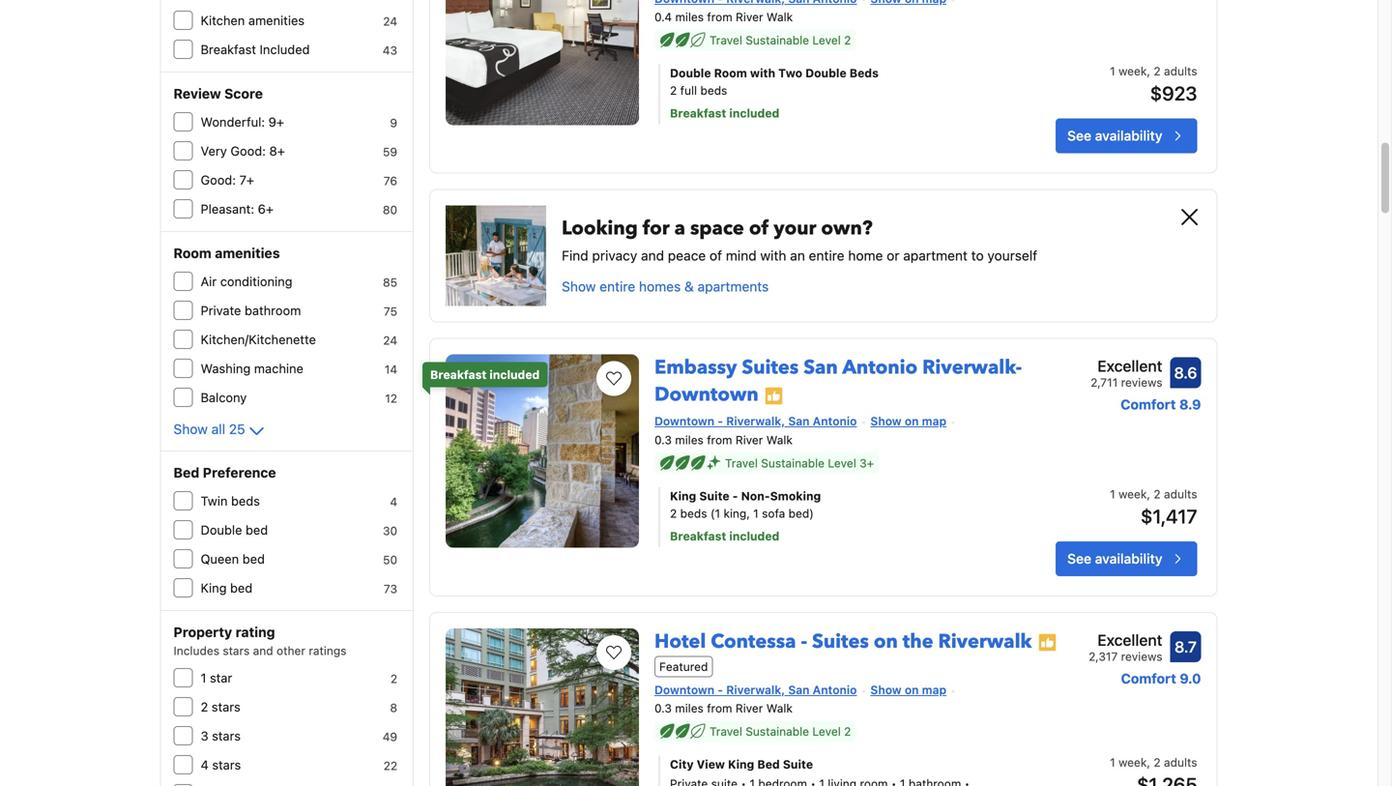 Task type: locate. For each thing, give the bounding box(es) containing it.
contessa
[[711, 629, 797, 655]]

1 vertical spatial show on map
[[871, 683, 947, 697]]

double for double room with two double beds 2 full beds breakfast included
[[670, 66, 711, 80]]

week for $923
[[1119, 65, 1148, 78]]

breakfast down full
[[670, 107, 727, 120]]

3 , from the top
[[1148, 756, 1151, 770]]

bed
[[174, 465, 200, 481], [758, 758, 780, 772]]

looking
[[562, 215, 638, 242]]

show on map up 3+
[[871, 415, 947, 428]]

1 0.3 miles from river walk from the top
[[655, 433, 793, 447]]

antonio down embassy suites san antonio riverwalk- downtown
[[813, 415, 857, 428]]

1 reviews from the top
[[1122, 376, 1163, 389]]

1 vertical spatial walk
[[767, 433, 793, 447]]

0 vertical spatial map
[[922, 415, 947, 428]]

22
[[384, 759, 398, 773]]

downtown - riverwalk, san antonio
[[655, 415, 857, 428], [655, 683, 857, 697]]

week for $1,417
[[1119, 488, 1148, 501]]

miles down 'embassy'
[[675, 433, 704, 447]]

includes
[[174, 644, 220, 658]]

1 map from the top
[[922, 415, 947, 428]]

show on map down the
[[871, 683, 947, 697]]

san inside embassy suites san antonio riverwalk- downtown
[[804, 355, 838, 381]]

sustainable up smoking
[[761, 457, 825, 470]]

level up double room with two double beds link
[[813, 34, 841, 47]]

0 vertical spatial from
[[707, 10, 733, 24]]

preference
[[203, 465, 276, 481]]

week inside 1 week , 2 adults $1,417
[[1119, 488, 1148, 501]]

excellent for embassy suites san antonio riverwalk- downtown
[[1098, 357, 1163, 375]]

show left all
[[174, 421, 208, 437]]

0 vertical spatial excellent element
[[1091, 355, 1163, 378]]

0 vertical spatial of
[[749, 215, 769, 242]]

on down embassy suites san antonio riverwalk- downtown
[[905, 415, 919, 428]]

excellent inside 'excellent 2,317 reviews'
[[1098, 631, 1163, 650]]

reviews inside excellent 2,711 reviews
[[1122, 376, 1163, 389]]

1 vertical spatial 0.3
[[655, 702, 672, 715]]

0.3 miles from river walk up view
[[655, 702, 793, 715]]

and inside looking for a space of your own? find privacy and peace of mind with an entire home or apartment to yourself
[[641, 248, 665, 264]]

show inside dropdown button
[[174, 421, 208, 437]]

0 vertical spatial show on map
[[871, 415, 947, 428]]

1 vertical spatial excellent element
[[1089, 629, 1163, 652]]

3 downtown from the top
[[655, 683, 715, 697]]

see availability link down 1 week , 2 adults $923
[[1056, 119, 1198, 153]]

travel up view
[[710, 725, 743, 739]]

walk up travel sustainable level 3+
[[767, 433, 793, 447]]

2,317
[[1089, 650, 1118, 664]]

0 vertical spatial 24
[[383, 15, 398, 28]]

good:
[[231, 144, 266, 158], [201, 173, 236, 187]]

your
[[774, 215, 817, 242]]

amenities for room amenities
[[215, 245, 280, 261]]

0 vertical spatial 0.3
[[655, 433, 672, 447]]

stars right "3"
[[212, 729, 241, 743]]

, up $923
[[1148, 65, 1151, 78]]

2 availability from the top
[[1096, 551, 1163, 567]]

of up "mind"
[[749, 215, 769, 242]]

2 see availability from the top
[[1068, 551, 1163, 567]]

0 vertical spatial included
[[730, 107, 780, 120]]

embassy suites san antonio riverwalk-downtown image
[[446, 355, 639, 548]]

other
[[277, 644, 306, 658]]

entire
[[809, 248, 845, 264], [600, 279, 636, 295]]

adults inside 1 week , 2 adults $923
[[1165, 65, 1198, 78]]

1 vertical spatial see availability
[[1068, 551, 1163, 567]]

1 star
[[201, 671, 232, 685]]

adults inside 1 week , 2 adults $1,417
[[1165, 488, 1198, 501]]

0 vertical spatial amenities
[[248, 13, 305, 28]]

level
[[813, 34, 841, 47], [828, 457, 857, 470], [813, 725, 841, 739]]

, inside 1 week , 2 adults $923
[[1148, 65, 1151, 78]]

0 horizontal spatial room
[[174, 245, 212, 261]]

downtown for hotel
[[655, 683, 715, 697]]

for
[[643, 215, 670, 242]]

included inside 'king suite - non-smoking 2 beds (1 king, 1 sofa bed) breakfast included'
[[730, 530, 780, 543]]

travel sustainable level 2 up two
[[710, 34, 852, 47]]

0 vertical spatial with
[[751, 66, 776, 80]]

room inside double room with two double beds 2 full beds breakfast included
[[714, 66, 748, 80]]

see availability link for $1,417
[[1056, 542, 1198, 577]]

on down the
[[905, 683, 919, 697]]

river up travel sustainable level 3+
[[736, 433, 763, 447]]

availability down 1 week , 2 adults $923
[[1096, 128, 1163, 144]]

2 up city view king bed suite link
[[845, 725, 852, 739]]

on left the
[[874, 629, 898, 655]]

1 vertical spatial suites
[[812, 629, 869, 655]]

view
[[697, 758, 725, 772]]

76
[[384, 174, 398, 188]]

1 vertical spatial and
[[253, 644, 273, 658]]

2 week from the top
[[1119, 488, 1148, 501]]

0 horizontal spatial 4
[[201, 758, 209, 772]]

riverwalk, up travel sustainable level 3+
[[727, 415, 786, 428]]

miles right 0.4 at top left
[[676, 10, 704, 24]]

san
[[804, 355, 838, 381], [789, 415, 810, 428], [789, 683, 810, 697]]

with left an
[[761, 248, 787, 264]]

25
[[229, 421, 245, 437]]

this property is part of our preferred partner program. it's committed to providing excellent service and good value. it'll pay us a higher commission if you make a booking. image
[[1038, 633, 1058, 653]]

of
[[749, 215, 769, 242], [710, 248, 723, 264]]

suite up (1
[[700, 489, 730, 503]]

24
[[383, 15, 398, 28], [383, 334, 398, 347]]

80
[[383, 203, 398, 217]]

1 comfort from the top
[[1121, 397, 1177, 413]]

beds
[[850, 66, 879, 80]]

4 for 4 stars
[[201, 758, 209, 772]]

and down for
[[641, 248, 665, 264]]

1 horizontal spatial bed
[[758, 758, 780, 772]]

riverwalk, for contessa
[[727, 683, 786, 697]]

1 vertical spatial see availability link
[[1056, 542, 1198, 577]]

bed preference
[[174, 465, 276, 481]]

1 vertical spatial from
[[707, 433, 733, 447]]

looking for a space of your own? image
[[446, 206, 547, 306]]

bed for king bed
[[230, 581, 253, 595]]

amenities
[[248, 13, 305, 28], [215, 245, 280, 261]]

river for suites
[[736, 433, 763, 447]]

1 see availability from the top
[[1068, 128, 1163, 144]]

downtown - riverwalk, san antonio up travel sustainable level 3+
[[655, 415, 857, 428]]

adults
[[1165, 65, 1198, 78], [1165, 488, 1198, 501], [1165, 756, 1198, 770]]

2 0.3 from the top
[[655, 702, 672, 715]]

bed down show all 25
[[174, 465, 200, 481]]

0 vertical spatial riverwalk,
[[727, 415, 786, 428]]

1 vertical spatial comfort
[[1122, 671, 1177, 687]]

1 availability from the top
[[1096, 128, 1163, 144]]

0.3 down 'featured'
[[655, 702, 672, 715]]

2 downtown - riverwalk, san antonio from the top
[[655, 683, 857, 697]]

reviews for embassy suites san antonio riverwalk- downtown
[[1122, 376, 1163, 389]]

adults up $1,417
[[1165, 488, 1198, 501]]

week inside 1 week , 2 adults $923
[[1119, 65, 1148, 78]]

1 vertical spatial adults
[[1165, 488, 1198, 501]]

2 vertical spatial on
[[905, 683, 919, 697]]

1 horizontal spatial suite
[[783, 758, 813, 772]]

1 24 from the top
[[383, 15, 398, 28]]

1 vertical spatial amenities
[[215, 245, 280, 261]]

0 vertical spatial 0.3 miles from river walk
[[655, 433, 793, 447]]

walk for contessa
[[767, 702, 793, 715]]

2 vertical spatial downtown
[[655, 683, 715, 697]]

0 vertical spatial see availability
[[1068, 128, 1163, 144]]

73
[[384, 582, 398, 596]]

1 vertical spatial river
[[736, 433, 763, 447]]

show entire homes & apartments button
[[562, 277, 769, 297]]

4 down "3"
[[201, 758, 209, 772]]

entire down the "privacy"
[[600, 279, 636, 295]]

see availability for $1,417
[[1068, 551, 1163, 567]]

2 reviews from the top
[[1122, 650, 1163, 664]]

availability for $1,417
[[1096, 551, 1163, 567]]

1 riverwalk, from the top
[[727, 415, 786, 428]]

stars down rating
[[223, 644, 250, 658]]

2 excellent from the top
[[1098, 631, 1163, 650]]

from down 'featured'
[[707, 702, 733, 715]]

2 see from the top
[[1068, 551, 1092, 567]]

miles down 'featured'
[[675, 702, 704, 715]]

- up king,
[[733, 489, 738, 503]]

king right view
[[728, 758, 755, 772]]

1 adults from the top
[[1165, 65, 1198, 78]]

2 from from the top
[[707, 433, 733, 447]]

2 miles from the top
[[675, 433, 704, 447]]

0 vertical spatial and
[[641, 248, 665, 264]]

beds right full
[[701, 84, 728, 97]]

24 for kitchen/kitchenette
[[383, 334, 398, 347]]

room up air
[[174, 245, 212, 261]]

from up (1
[[707, 433, 733, 447]]

this property is part of our preferred partner program. it's committed to providing excellent service and good value. it'll pay us a higher commission if you make a booking. image for suites
[[765, 386, 784, 406]]

3 miles from the top
[[675, 702, 704, 715]]

map down riverwalk-
[[922, 415, 947, 428]]

0 horizontal spatial king
[[201, 581, 227, 595]]

show entire homes & apartments
[[562, 279, 769, 295]]

2 vertical spatial bed
[[230, 581, 253, 595]]

apartments
[[698, 279, 769, 295]]

2 adults from the top
[[1165, 488, 1198, 501]]

travel for suites
[[725, 457, 758, 470]]

beds left (1
[[681, 507, 708, 520]]

0 horizontal spatial suites
[[742, 355, 799, 381]]

on for on
[[905, 683, 919, 697]]

1 horizontal spatial king
[[670, 489, 697, 503]]

1 inside 1 week , 2 adults $923
[[1111, 65, 1116, 78]]

travel sustainable level 2
[[710, 34, 852, 47], [710, 725, 852, 739]]

river up city view king bed suite at the bottom of page
[[736, 702, 763, 715]]

breakfast inside double room with two double beds 2 full beds breakfast included
[[670, 107, 727, 120]]

1 vertical spatial room
[[174, 245, 212, 261]]

hotel contessa - suites on the riverwalk link
[[655, 621, 1032, 655]]

1 vertical spatial riverwalk,
[[727, 683, 786, 697]]

double for double bed
[[201, 523, 242, 537]]

from
[[707, 10, 733, 24], [707, 433, 733, 447], [707, 702, 733, 715]]

excellent element up comfort 9.0
[[1089, 629, 1163, 652]]

on
[[905, 415, 919, 428], [874, 629, 898, 655], [905, 683, 919, 697]]

1 vertical spatial reviews
[[1122, 650, 1163, 664]]

0 vertical spatial adults
[[1165, 65, 1198, 78]]

antonio for antonio
[[813, 415, 857, 428]]

level up city view king bed suite link
[[813, 725, 841, 739]]

1 inside 'king suite - non-smoking 2 beds (1 king, 1 sofa bed) breakfast included'
[[754, 507, 759, 520]]

breakfast included
[[201, 42, 310, 57]]

24 up 43
[[383, 15, 398, 28]]

2 walk from the top
[[767, 433, 793, 447]]

included
[[260, 42, 310, 57]]

0 vertical spatial excellent
[[1098, 357, 1163, 375]]

embassy
[[655, 355, 737, 381]]

0.3 miles from river walk up non- at the right
[[655, 433, 793, 447]]

map down the
[[922, 683, 947, 697]]

adults down 9.0
[[1165, 756, 1198, 770]]

san for san
[[789, 415, 810, 428]]

0 vertical spatial suites
[[742, 355, 799, 381]]

walk up two
[[767, 10, 793, 24]]

travel up non- at the right
[[725, 457, 758, 470]]

comfort for hotel contessa - suites on the riverwalk
[[1122, 671, 1177, 687]]

0 vertical spatial see availability link
[[1056, 119, 1198, 153]]

amenities up included
[[248, 13, 305, 28]]

1 horizontal spatial and
[[641, 248, 665, 264]]

walk up city view king bed suite at the bottom of page
[[767, 702, 793, 715]]

king inside 'king suite - non-smoking 2 beds (1 king, 1 sofa bed) breakfast included'
[[670, 489, 697, 503]]

stars for 2 stars
[[212, 700, 241, 714]]

1 inside 1 week , 2 adults $1,417
[[1111, 488, 1116, 501]]

3 from from the top
[[707, 702, 733, 715]]

king suite - non-smoking 2 beds (1 king, 1 sofa bed) breakfast included
[[670, 489, 821, 543]]

beds inside 'king suite - non-smoking 2 beds (1 king, 1 sofa bed) breakfast included'
[[681, 507, 708, 520]]

0.3 down 'embassy'
[[655, 433, 672, 447]]

1 excellent from the top
[[1098, 357, 1163, 375]]

2 riverwalk, from the top
[[727, 683, 786, 697]]

0 vertical spatial downtown
[[655, 382, 759, 408]]

see availability down 1 week , 2 adults $923
[[1068, 128, 1163, 144]]

1 show on map from the top
[[871, 415, 947, 428]]

0 vertical spatial reviews
[[1122, 376, 1163, 389]]

map for on
[[922, 683, 947, 697]]

excellent 2,711 reviews
[[1091, 357, 1163, 389]]

map for riverwalk-
[[922, 415, 947, 428]]

excellent element
[[1091, 355, 1163, 378], [1089, 629, 1163, 652]]

2 up $1,417
[[1154, 488, 1161, 501]]

2 vertical spatial river
[[736, 702, 763, 715]]

3 week from the top
[[1119, 756, 1148, 770]]

adults up $923
[[1165, 65, 1198, 78]]

double up full
[[670, 66, 711, 80]]

2 0.3 miles from river walk from the top
[[655, 702, 793, 715]]

1 , from the top
[[1148, 65, 1151, 78]]

comfort for embassy suites san antonio riverwalk- downtown
[[1121, 397, 1177, 413]]

home
[[849, 248, 883, 264]]

king down queen
[[201, 581, 227, 595]]

bed inside city view king bed suite link
[[758, 758, 780, 772]]

2 vertical spatial ,
[[1148, 756, 1151, 770]]

see availability link down 1 week , 2 adults $1,417 on the bottom right of page
[[1056, 542, 1198, 577]]

privacy
[[592, 248, 638, 264]]

,
[[1148, 65, 1151, 78], [1148, 488, 1151, 501], [1148, 756, 1151, 770]]

2 up $923
[[1154, 65, 1161, 78]]

breakfast included
[[430, 368, 540, 382]]

1 downtown - riverwalk, san antonio from the top
[[655, 415, 857, 428]]

stars
[[223, 644, 250, 658], [212, 700, 241, 714], [212, 729, 241, 743], [212, 758, 241, 772]]

1 vertical spatial availability
[[1096, 551, 1163, 567]]

1 see from the top
[[1068, 128, 1092, 144]]

private
[[201, 303, 241, 318]]

travel down 0.4 miles from river walk
[[710, 34, 743, 47]]

0 vertical spatial comfort
[[1121, 397, 1177, 413]]

1 week from the top
[[1119, 65, 1148, 78]]

0 vertical spatial entire
[[809, 248, 845, 264]]

room amenities
[[174, 245, 280, 261]]

full
[[681, 84, 697, 97]]

1 see availability link from the top
[[1056, 119, 1198, 153]]

comfort down excellent 2,711 reviews
[[1121, 397, 1177, 413]]

1 vertical spatial 0.3 miles from river walk
[[655, 702, 793, 715]]

0 vertical spatial san
[[804, 355, 838, 381]]

excellent inside excellent 2,711 reviews
[[1098, 357, 1163, 375]]

(1
[[711, 507, 721, 520]]

1 vertical spatial map
[[922, 683, 947, 697]]

0 vertical spatial bed
[[246, 523, 268, 537]]

see availability for $923
[[1068, 128, 1163, 144]]

1 vertical spatial with
[[761, 248, 787, 264]]

1 vertical spatial miles
[[675, 433, 704, 447]]

bed down the queen bed
[[230, 581, 253, 595]]

1 vertical spatial week
[[1119, 488, 1148, 501]]

comfort down 'excellent 2,317 reviews'
[[1122, 671, 1177, 687]]

king for king suite - non-smoking 2 beds (1 king, 1 sofa bed) breakfast included
[[670, 489, 697, 503]]

1 vertical spatial bed
[[243, 552, 265, 566]]

sustainable up city view king bed suite at the bottom of page
[[746, 725, 810, 739]]

excellent 2,317 reviews
[[1089, 631, 1163, 664]]

1 vertical spatial downtown - riverwalk, san antonio
[[655, 683, 857, 697]]

wonderful:
[[201, 115, 265, 129]]

this property is part of our preferred partner program. it's committed to providing excellent service and good value. it'll pay us a higher commission if you make a booking. image
[[765, 386, 784, 406], [765, 386, 784, 406], [1038, 633, 1058, 653]]

see availability
[[1068, 128, 1163, 144], [1068, 551, 1163, 567]]

8
[[390, 701, 398, 715]]

4
[[390, 495, 398, 509], [201, 758, 209, 772]]

- down 'embassy'
[[718, 415, 724, 428]]

bed up the queen bed
[[246, 523, 268, 537]]

washing
[[201, 361, 251, 376]]

2 vertical spatial adults
[[1165, 756, 1198, 770]]

washing machine
[[201, 361, 304, 376]]

1 walk from the top
[[767, 10, 793, 24]]

1 vertical spatial downtown
[[655, 415, 715, 428]]

excellent element up comfort 8.9
[[1091, 355, 1163, 378]]

riverwalk, down the contessa
[[727, 683, 786, 697]]

, inside 1 week , 2 adults $1,417
[[1148, 488, 1151, 501]]

1 vertical spatial travel
[[725, 457, 758, 470]]

2 vertical spatial week
[[1119, 756, 1148, 770]]

non-
[[741, 489, 770, 503]]

reviews up comfort 9.0
[[1122, 650, 1163, 664]]

sustainable
[[746, 34, 810, 47], [761, 457, 825, 470], [746, 725, 810, 739]]

double room with two double beds link
[[670, 65, 997, 82]]

double right two
[[806, 66, 847, 80]]

1 horizontal spatial room
[[714, 66, 748, 80]]

4 for 4
[[390, 495, 398, 509]]

see
[[1068, 128, 1092, 144], [1068, 551, 1092, 567]]

antonio down hotel contessa - suites on the riverwalk on the bottom of page
[[813, 683, 857, 697]]

2 up "3"
[[201, 700, 208, 714]]

2 see availability link from the top
[[1056, 542, 1198, 577]]

room down 0.4 miles from river walk
[[714, 66, 748, 80]]

show on map
[[871, 415, 947, 428], [871, 683, 947, 697]]

1 vertical spatial 4
[[201, 758, 209, 772]]

see availability down 1 week , 2 adults $1,417 on the bottom right of page
[[1068, 551, 1163, 567]]

travel sustainable level 2 up city view king bed suite at the bottom of page
[[710, 725, 852, 739]]

suite inside 'king suite - non-smoking 2 beds (1 king, 1 sofa bed) breakfast included'
[[700, 489, 730, 503]]

3 walk from the top
[[767, 702, 793, 715]]

entire right an
[[809, 248, 845, 264]]

suites left the
[[812, 629, 869, 655]]

1 for 1 week , 2 adults $923
[[1111, 65, 1116, 78]]

stars for 4 stars
[[212, 758, 241, 772]]

reviews up comfort 8.9
[[1122, 376, 1163, 389]]

0 vertical spatial miles
[[676, 10, 704, 24]]

59
[[383, 145, 398, 159]]

king left non- at the right
[[670, 489, 697, 503]]

2 left full
[[670, 84, 677, 97]]

0 horizontal spatial bed
[[174, 465, 200, 481]]

included
[[730, 107, 780, 120], [490, 368, 540, 382], [730, 530, 780, 543]]

suites
[[742, 355, 799, 381], [812, 629, 869, 655]]

1 vertical spatial antonio
[[813, 415, 857, 428]]

bed right view
[[758, 758, 780, 772]]

1 vertical spatial 24
[[383, 334, 398, 347]]

&
[[685, 279, 694, 295]]

travel
[[710, 34, 743, 47], [725, 457, 758, 470], [710, 725, 743, 739]]

2 downtown from the top
[[655, 415, 715, 428]]

show on map for riverwalk-
[[871, 415, 947, 428]]

this property is part of our preferred partner program. it's committed to providing excellent service and good value. it'll pay us a higher commission if you make a booking. image for contessa
[[1038, 633, 1058, 653]]

, up $1,417
[[1148, 488, 1151, 501]]

2 show on map from the top
[[871, 683, 947, 697]]

2 map from the top
[[922, 683, 947, 697]]

show
[[562, 279, 596, 295], [871, 415, 902, 428], [174, 421, 208, 437], [871, 683, 902, 697]]

2 comfort from the top
[[1122, 671, 1177, 687]]

riverwalk-
[[923, 355, 1023, 381]]

2 24 from the top
[[383, 334, 398, 347]]

2 , from the top
[[1148, 488, 1151, 501]]

reviews inside 'excellent 2,317 reviews'
[[1122, 650, 1163, 664]]

suites right 'embassy'
[[742, 355, 799, 381]]

la quinta inn & suites by wyndham san antonio riverwalk image
[[446, 0, 639, 125]]

0 vertical spatial walk
[[767, 10, 793, 24]]

0 vertical spatial on
[[905, 415, 919, 428]]

- inside 'king suite - non-smoking 2 beds (1 king, 1 sofa bed) breakfast included'
[[733, 489, 738, 503]]

king bed
[[201, 581, 253, 595]]

2 vertical spatial from
[[707, 702, 733, 715]]

sustainable up two
[[746, 34, 810, 47]]

75
[[384, 305, 398, 318]]

walk for suites
[[767, 433, 793, 447]]

1 0.3 from the top
[[655, 433, 672, 447]]

antonio for suites
[[813, 683, 857, 697]]

0 vertical spatial ,
[[1148, 65, 1151, 78]]

- right the contessa
[[801, 629, 808, 655]]

reviews for hotel contessa - suites on the riverwalk
[[1122, 650, 1163, 664]]

0 vertical spatial travel sustainable level 2
[[710, 34, 852, 47]]

miles for embassy
[[675, 433, 704, 447]]

2 vertical spatial included
[[730, 530, 780, 543]]

1 vertical spatial sustainable
[[761, 457, 825, 470]]

river
[[736, 10, 764, 24], [736, 433, 763, 447], [736, 702, 763, 715]]

1 downtown from the top
[[655, 382, 759, 408]]

0 vertical spatial see
[[1068, 128, 1092, 144]]

kitchen
[[201, 13, 245, 28]]

2 vertical spatial level
[[813, 725, 841, 739]]

entire inside looking for a space of your own? find privacy and peace of mind with an entire home or apartment to yourself
[[809, 248, 845, 264]]

0 vertical spatial week
[[1119, 65, 1148, 78]]

downtown inside embassy suites san antonio riverwalk- downtown
[[655, 382, 759, 408]]

1 vertical spatial bed
[[758, 758, 780, 772]]

see availability link
[[1056, 119, 1198, 153], [1056, 542, 1198, 577]]

2 vertical spatial sustainable
[[746, 725, 810, 739]]

excellent up 2,317
[[1098, 631, 1163, 650]]

breakfast down (1
[[670, 530, 727, 543]]

of left "mind"
[[710, 248, 723, 264]]

1 horizontal spatial double
[[670, 66, 711, 80]]

0 vertical spatial level
[[813, 34, 841, 47]]

san for -
[[789, 683, 810, 697]]

2 vertical spatial walk
[[767, 702, 793, 715]]

0 vertical spatial 4
[[390, 495, 398, 509]]

1 horizontal spatial 4
[[390, 495, 398, 509]]

city view king bed suite link
[[670, 756, 997, 773]]

downtown - riverwalk, san antonio for contessa
[[655, 683, 857, 697]]

and down rating
[[253, 644, 273, 658]]

1 vertical spatial suite
[[783, 758, 813, 772]]

2 vertical spatial san
[[789, 683, 810, 697]]

scored 8.6 element
[[1171, 358, 1202, 389]]

downtown - riverwalk, san antonio down the contessa
[[655, 683, 857, 697]]

0 vertical spatial downtown - riverwalk, san antonio
[[655, 415, 857, 428]]

1 vertical spatial ,
[[1148, 488, 1151, 501]]

space
[[691, 215, 745, 242]]



Task type: vqa. For each thing, say whether or not it's contained in the screenshot.
YORK in Times Square New York, New York State, United States
no



Task type: describe. For each thing, give the bounding box(es) containing it.
1 vertical spatial of
[[710, 248, 723, 264]]

show all 25
[[174, 421, 245, 437]]

river for contessa
[[736, 702, 763, 715]]

0.3 for embassy suites san antonio riverwalk- downtown
[[655, 433, 672, 447]]

0.4 miles from river walk
[[655, 10, 793, 24]]

excellent element for hotel contessa - suites on the riverwalk
[[1089, 629, 1163, 652]]

see availability link for $923
[[1056, 119, 1198, 153]]

8+
[[269, 144, 285, 158]]

2 down comfort 9.0
[[1154, 756, 1161, 770]]

0 vertical spatial travel
[[710, 34, 743, 47]]

see for $1,417
[[1068, 551, 1092, 567]]

and inside the property rating includes stars and other ratings
[[253, 644, 273, 658]]

bed)
[[789, 507, 814, 520]]

1 week , 2 adults $923
[[1111, 65, 1198, 105]]

featured
[[660, 660, 708, 674]]

1 miles from the top
[[676, 10, 704, 24]]

wonderful: 9+
[[201, 115, 284, 129]]

homes
[[639, 279, 681, 295]]

1 vertical spatial good:
[[201, 173, 236, 187]]

bathroom
[[245, 303, 301, 318]]

2 stars
[[201, 700, 241, 714]]

hotel
[[655, 629, 706, 655]]

6+
[[258, 202, 274, 216]]

sustainable for suites
[[761, 457, 825, 470]]

riverwalk, for suites
[[727, 415, 786, 428]]

all
[[212, 421, 225, 437]]

very good: 8+
[[201, 144, 285, 158]]

2 up double room with two double beds link
[[845, 34, 852, 47]]

3 stars
[[201, 729, 241, 743]]

excellent for hotel contessa - suites on the riverwalk
[[1098, 631, 1163, 650]]

show down hotel contessa - suites on the riverwalk on the bottom of page
[[871, 683, 902, 697]]

good: 7+
[[201, 173, 254, 187]]

suites inside embassy suites san antonio riverwalk- downtown
[[742, 355, 799, 381]]

amenities for kitchen amenities
[[248, 13, 305, 28]]

2 travel sustainable level 2 from the top
[[710, 725, 852, 739]]

twin beds
[[201, 494, 260, 508]]

antonio inside embassy suites san antonio riverwalk- downtown
[[843, 355, 918, 381]]

0 vertical spatial good:
[[231, 144, 266, 158]]

breakfast inside 'king suite - non-smoking 2 beds (1 king, 1 sofa bed) breakfast included'
[[670, 530, 727, 543]]

kitchen/kitchenette
[[201, 332, 316, 347]]

1 week , 2 adults $1,417
[[1111, 488, 1198, 528]]

3 adults from the top
[[1165, 756, 1198, 770]]

comfort 9.0
[[1122, 671, 1202, 687]]

2 up 8
[[391, 672, 398, 686]]

2 inside 1 week , 2 adults $1,417
[[1154, 488, 1161, 501]]

show on map for on
[[871, 683, 947, 697]]

1 from from the top
[[707, 10, 733, 24]]

double bed
[[201, 523, 268, 537]]

1 travel sustainable level 2 from the top
[[710, 34, 852, 47]]

the
[[903, 629, 934, 655]]

excellent element for embassy suites san antonio riverwalk- downtown
[[1091, 355, 1163, 378]]

see for $923
[[1068, 128, 1092, 144]]

king for king bed
[[201, 581, 227, 595]]

review
[[174, 86, 221, 102]]

level for antonio
[[828, 457, 857, 470]]

entire inside button
[[600, 279, 636, 295]]

sustainable for contessa
[[746, 725, 810, 739]]

ratings
[[309, 644, 347, 658]]

king suite - non-smoking link
[[670, 488, 997, 505]]

$1,417
[[1141, 505, 1198, 528]]

24 for kitchen amenities
[[383, 15, 398, 28]]

to
[[972, 248, 984, 264]]

twin
[[201, 494, 228, 508]]

0.3 miles from river walk for embassy
[[655, 433, 793, 447]]

1 horizontal spatial suites
[[812, 629, 869, 655]]

show up 3+
[[871, 415, 902, 428]]

downtown for embassy
[[655, 415, 715, 428]]

travel for contessa
[[710, 725, 743, 739]]

city view king bed suite
[[670, 758, 813, 772]]

own?
[[822, 215, 873, 242]]

rating
[[236, 624, 275, 640]]

from for embassy
[[707, 433, 733, 447]]

0 vertical spatial river
[[736, 10, 764, 24]]

embassy suites san antonio riverwalk- downtown
[[655, 355, 1023, 408]]

stars inside the property rating includes stars and other ratings
[[223, 644, 250, 658]]

50
[[383, 553, 398, 567]]

adults for $1,417
[[1165, 488, 1198, 501]]

, for $923
[[1148, 65, 1151, 78]]

7+
[[239, 173, 254, 187]]

an
[[790, 248, 806, 264]]

score
[[224, 86, 263, 102]]

8.7
[[1175, 638, 1197, 656]]

2 vertical spatial king
[[728, 758, 755, 772]]

yourself
[[988, 248, 1038, 264]]

4 stars
[[201, 758, 241, 772]]

49
[[383, 730, 398, 744]]

queen
[[201, 552, 239, 566]]

a
[[675, 215, 686, 242]]

3
[[201, 729, 209, 743]]

breakfast down kitchen
[[201, 42, 256, 57]]

included inside double room with two double beds 2 full beds breakfast included
[[730, 107, 780, 120]]

0.3 for hotel contessa - suites on the riverwalk
[[655, 702, 672, 715]]

property rating includes stars and other ratings
[[174, 624, 347, 658]]

balcony
[[201, 390, 247, 405]]

smoking
[[770, 489, 821, 503]]

8.9
[[1180, 397, 1202, 413]]

bed for queen bed
[[243, 552, 265, 566]]

0 vertical spatial bed
[[174, 465, 200, 481]]

miles for hotel
[[675, 702, 704, 715]]

2 inside 1 week , 2 adults $923
[[1154, 65, 1161, 78]]

show all 25 button
[[174, 420, 269, 443]]

with inside looking for a space of your own? find privacy and peace of mind with an entire home or apartment to yourself
[[761, 248, 787, 264]]

pleasant:
[[201, 202, 254, 216]]

2 inside double room with two double beds 2 full beds breakfast included
[[670, 84, 677, 97]]

scored 8.7 element
[[1171, 632, 1202, 663]]

43
[[383, 44, 398, 57]]

star
[[210, 671, 232, 685]]

beds down "preference" at the left bottom
[[231, 494, 260, 508]]

9+
[[269, 115, 284, 129]]

0.3 miles from river walk for hotel
[[655, 702, 793, 715]]

1 for 1 star
[[201, 671, 206, 685]]

kitchen amenities
[[201, 13, 305, 28]]

looking for a space of your own? find privacy and peace of mind with an entire home or apartment to yourself
[[562, 215, 1038, 264]]

- down the contessa
[[718, 683, 724, 697]]

1 week , 2 adults
[[1111, 756, 1198, 770]]

with inside double room with two double beds 2 full beds breakfast included
[[751, 66, 776, 80]]

embassy suites san antonio riverwalk- downtown link
[[655, 347, 1023, 408]]

hotel contessa - suites on the riverwalk image
[[446, 629, 639, 786]]

from for hotel
[[707, 702, 733, 715]]

show inside button
[[562, 279, 596, 295]]

comfort 8.9
[[1121, 397, 1202, 413]]

1 for 1 week , 2 adults $1,417
[[1111, 488, 1116, 501]]

property
[[174, 624, 232, 640]]

2,711
[[1091, 376, 1118, 389]]

find
[[562, 248, 589, 264]]

0 vertical spatial sustainable
[[746, 34, 810, 47]]

0.4
[[655, 10, 672, 24]]

$923
[[1151, 82, 1198, 105]]

adults for $923
[[1165, 65, 1198, 78]]

riverwalk
[[939, 629, 1032, 655]]

air
[[201, 274, 217, 289]]

2 inside 'king suite - non-smoking 2 beds (1 king, 1 sofa bed) breakfast included'
[[670, 507, 677, 520]]

beds inside double room with two double beds 2 full beds breakfast included
[[701, 84, 728, 97]]

double room with two double beds 2 full beds breakfast included
[[670, 66, 879, 120]]

1 for 1 week , 2 adults
[[1111, 756, 1116, 770]]

8.6
[[1175, 364, 1198, 382]]

breakfast right 14
[[430, 368, 487, 382]]

availability for $923
[[1096, 128, 1163, 144]]

private bathroom
[[201, 303, 301, 318]]

downtown - riverwalk, san antonio for suites
[[655, 415, 857, 428]]

9
[[390, 116, 398, 130]]

two
[[779, 66, 803, 80]]

level for suites
[[813, 725, 841, 739]]

2 horizontal spatial double
[[806, 66, 847, 80]]

1 vertical spatial on
[[874, 629, 898, 655]]

bed for double bed
[[246, 523, 268, 537]]

stars for 3 stars
[[212, 729, 241, 743]]

, for $1,417
[[1148, 488, 1151, 501]]

1 vertical spatial included
[[490, 368, 540, 382]]

on for riverwalk-
[[905, 415, 919, 428]]

peace
[[668, 248, 706, 264]]



